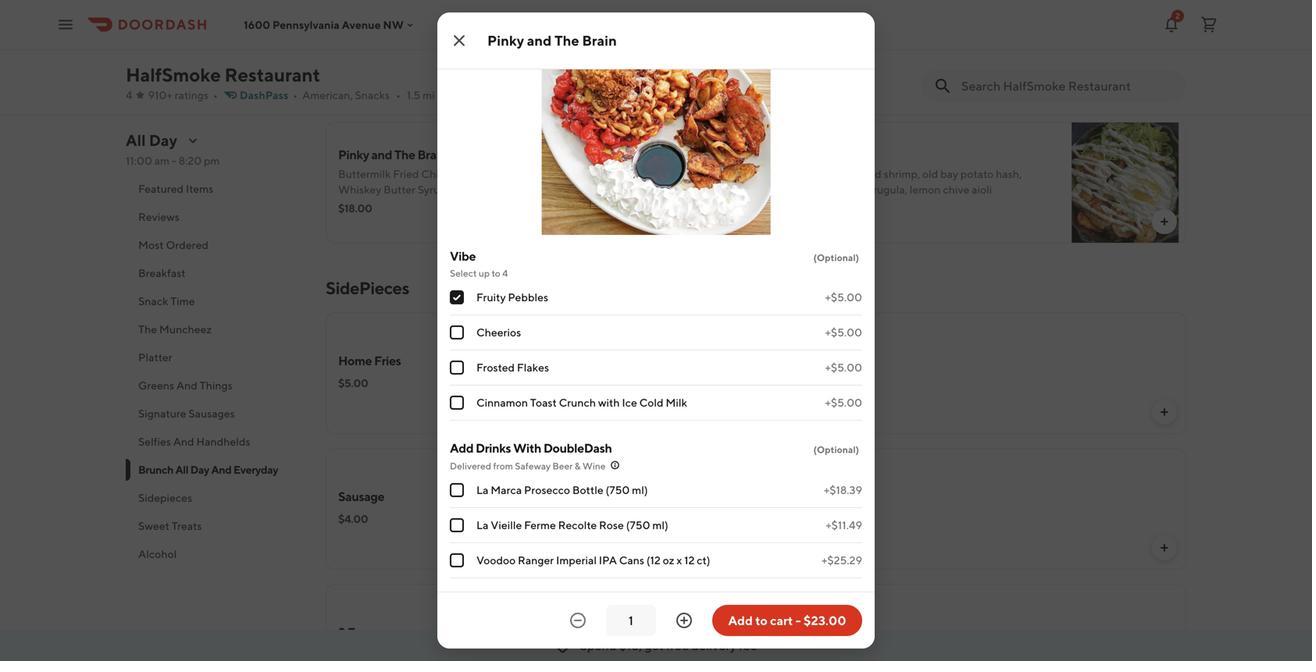 Task type: locate. For each thing, give the bounding box(es) containing it.
0 vertical spatial shrimp,
[[871, 32, 907, 45]]

spend $15, get free delivery fee
[[580, 639, 757, 654]]

add to cart - $23.00
[[728, 614, 847, 629]]

1 vertical spatial day
[[190, 464, 209, 477]]

add to cart - $23.00 button
[[713, 605, 863, 637]]

1 vertical spatial and
[[371, 147, 392, 162]]

vibe group
[[450, 248, 863, 421]]

and inside "pinky and the brain buttermilk fried chicken, red velvet funnel cake, whiskey butter syrup $18.00"
[[371, 147, 392, 162]]

add inside 'button'
[[728, 614, 753, 629]]

4 up the "fruity pebbles"
[[502, 268, 508, 279]]

2 vertical spatial and
[[211, 464, 232, 477]]

the
[[555, 32, 579, 49], [394, 147, 415, 162], [775, 147, 796, 162], [138, 323, 157, 336]]

add item to cart image
[[722, 80, 734, 92], [722, 542, 734, 555], [1159, 542, 1171, 555]]

up right select
[[479, 268, 490, 279]]

la left marca
[[477, 484, 489, 497]]

(optional) for add drinks with doubledash
[[814, 445, 859, 455]]

to inside 'button'
[[756, 614, 768, 629]]

0 vertical spatial brain
[[582, 32, 617, 49]]

(750 right rose
[[626, 519, 650, 532]]

selfies
[[138, 436, 171, 448]]

0 horizontal spatial all
[[126, 131, 146, 150]]

brain for pinky and the brain buttermilk fried chicken, red velvet funnel cake, whiskey butter syrup $18.00
[[418, 147, 447, 162]]

to left cart
[[756, 614, 768, 629]]

oh,
[[775, 11, 795, 26]]

0 horizontal spatial 2
[[338, 625, 345, 640]]

+$5.00 for toast
[[825, 396, 863, 409]]

1 +$5.00 from the top
[[825, 291, 863, 304]]

0 vertical spatial pinky
[[488, 32, 524, 49]]

1 la from the top
[[477, 484, 489, 497]]

pennsylvania
[[273, 18, 340, 31]]

$18.00 down sausage,
[[775, 66, 809, 79]]

brain for pinky and the brain
[[582, 32, 617, 49]]

free
[[666, 639, 689, 654]]

the inside "pinky and the brain buttermilk fried chicken, red velvet funnel cake, whiskey butter syrup $18.00"
[[394, 147, 415, 162]]

halfsmoke lovers hash image
[[628, 0, 750, 108]]

2 horizontal spatial •
[[396, 89, 401, 102]]

shrimp,
[[871, 32, 907, 45], [884, 168, 920, 180]]

0 vertical spatial 4
[[126, 89, 132, 102]]

2 for 2
[[1176, 11, 1180, 20]]

brunch all day and everyday
[[138, 464, 278, 477]]

1 horizontal spatial •
[[293, 89, 298, 102]]

cold
[[640, 396, 664, 409]]

reviews
[[138, 211, 180, 223]]

2 (optional) from the top
[[814, 445, 859, 455]]

0 horizontal spatial brain
[[418, 147, 447, 162]]

1 vertical spatial 2
[[338, 625, 345, 640]]

add item to cart image
[[722, 216, 734, 228], [1159, 216, 1171, 228], [1159, 406, 1171, 419]]

+$11.49
[[826, 519, 863, 532]]

butter
[[384, 183, 416, 196]]

mi
[[423, 89, 435, 102]]

velvet
[[490, 168, 522, 180]]

(optional) inside "vibe" group
[[814, 252, 859, 263]]

$18.00 down the sunny on the right
[[775, 202, 809, 215]]

signature
[[138, 407, 186, 420]]

and down handhelds
[[211, 464, 232, 477]]

3 +$5.00 from the top
[[825, 361, 863, 374]]

ml) right bottle
[[632, 484, 648, 497]]

add for add drinks with doubledash
[[450, 441, 474, 456]]

+$5.00 for flakes
[[825, 361, 863, 374]]

and inside 'dialog'
[[527, 32, 552, 49]]

3 • from the left
[[396, 89, 401, 102]]

1 vertical spatial shrimp,
[[884, 168, 920, 180]]

greens
[[138, 379, 174, 392]]

to up "fruity" on the left of the page
[[492, 268, 501, 279]]

0 vertical spatial and
[[527, 32, 552, 49]]

(optional) up +$18.39
[[814, 445, 859, 455]]

0 vertical spatial $4.00
[[775, 377, 805, 390]]

sausage
[[338, 489, 384, 504]]

2 left 0 items, open order cart "icon"
[[1176, 11, 1180, 20]]

0 vertical spatial up
[[829, 183, 842, 196]]

and for greens
[[177, 379, 198, 392]]

hash,
[[996, 168, 1022, 180]]

4 +$5.00 from the top
[[825, 396, 863, 409]]

11:00 am - 8:20 pm
[[126, 154, 220, 167]]

1 vertical spatial add
[[728, 614, 753, 629]]

2 • from the left
[[293, 89, 298, 102]]

chicken,
[[421, 168, 465, 180]]

(12
[[647, 554, 661, 567]]

(optional) down egg,
[[814, 252, 859, 263]]

1 vertical spatial (750
[[626, 519, 650, 532]]

crunch
[[559, 396, 596, 409]]

voodoo
[[477, 554, 516, 567]]

0 horizontal spatial 4
[[126, 89, 132, 102]]

• down 'restaurant'
[[293, 89, 298, 102]]

shrimp, inside the wap crab cake, blackened shrimp, old bay potato hash, sunny side up egg, arugula, lemon chive aioli $18.00
[[884, 168, 920, 180]]

pinky
[[488, 32, 524, 49], [338, 147, 369, 162]]

4
[[126, 89, 132, 102], [502, 268, 508, 279]]

the wap image
[[1065, 122, 1187, 244]]

bay
[[941, 168, 959, 180]]

fee
[[739, 639, 757, 654]]

hash
[[438, 27, 467, 42]]

add up the delivered
[[450, 441, 474, 456]]

add
[[450, 441, 474, 456], [728, 614, 753, 629]]

1 horizontal spatial to
[[756, 614, 768, 629]]

delivered from safeway beer & wine image
[[609, 459, 621, 472]]

0 vertical spatial 2
[[1176, 11, 1180, 20]]

1 horizontal spatial add
[[728, 614, 753, 629]]

muncheez
[[159, 323, 212, 336]]

chicken
[[937, 32, 975, 45]]

fancy
[[821, 11, 854, 26]]

lovers
[[400, 27, 436, 42]]

shrimp, up grits.
[[871, 32, 907, 45]]

0 vertical spatial and
[[177, 379, 198, 392]]

1 (optional) from the top
[[814, 252, 859, 263]]

pinky and the brain image
[[628, 122, 750, 244]]

whiskey
[[338, 183, 382, 196]]

910+ ratings •
[[148, 89, 218, 102]]

2 la from the top
[[477, 519, 489, 532]]

pinky right close pinky and the brain icon
[[488, 32, 524, 49]]

1 vertical spatial brain
[[418, 147, 447, 162]]

day up the am
[[149, 131, 177, 150]]

1 horizontal spatial pinky
[[488, 32, 524, 49]]

featured
[[138, 182, 184, 195]]

1 horizontal spatial and
[[527, 32, 552, 49]]

• down halfsmoke restaurant
[[213, 89, 218, 102]]

la left the vieille
[[477, 519, 489, 532]]

get
[[645, 639, 664, 654]]

pinky inside "pinky and the brain buttermilk fried chicken, red velvet funnel cake, whiskey butter syrup $18.00"
[[338, 147, 369, 162]]

crab
[[775, 168, 800, 180]]

+$25.29
[[822, 554, 863, 567]]

• left 1.5
[[396, 89, 401, 102]]

0 vertical spatial la
[[477, 484, 489, 497]]

selfies and handhelds
[[138, 436, 250, 448]]

the inside button
[[138, 323, 157, 336]]

marca
[[491, 484, 522, 497]]

1 horizontal spatial 4
[[502, 268, 508, 279]]

bacon
[[814, 625, 849, 640]]

1 • from the left
[[213, 89, 218, 102]]

and down signature sausages
[[173, 436, 194, 448]]

and up signature sausages
[[177, 379, 198, 392]]

la marca prosecco bottle (750 ml)
[[477, 484, 648, 497]]

1 horizontal spatial up
[[829, 183, 842, 196]]

- right cart
[[796, 614, 801, 629]]

• for 910+ ratings •
[[213, 89, 218, 102]]

$18.00 inside the wap crab cake, blackened shrimp, old bay potato hash, sunny side up egg, arugula, lemon chive aioli $18.00
[[775, 202, 809, 215]]

$4.00
[[775, 377, 805, 390], [338, 513, 368, 526]]

add inside group
[[450, 441, 474, 456]]

1600 pennsylvania avenue nw button
[[244, 18, 416, 31]]

- inside 'button'
[[796, 614, 801, 629]]

None checkbox
[[450, 326, 464, 340], [450, 361, 464, 375], [450, 396, 464, 410], [450, 326, 464, 340], [450, 361, 464, 375], [450, 396, 464, 410]]

spicy
[[909, 32, 934, 45]]

up right "side"
[[829, 183, 842, 196]]

notification bell image
[[1163, 15, 1181, 34]]

1 horizontal spatial all
[[175, 464, 188, 477]]

1 horizontal spatial brain
[[582, 32, 617, 49]]

1 vertical spatial -
[[796, 614, 801, 629]]

(750 down delivered from safeway beer & wine image
[[606, 484, 630, 497]]

sidepieces
[[138, 492, 192, 505]]

1 vertical spatial 4
[[502, 268, 508, 279]]

1 vertical spatial and
[[173, 436, 194, 448]]

$18.00 inside "pinky and the brain buttermilk fried chicken, red velvet funnel cake, whiskey butter syrup $18.00"
[[338, 202, 372, 215]]

- right the am
[[172, 154, 176, 167]]

wap
[[798, 147, 824, 162]]

ml) up (12
[[653, 519, 669, 532]]

cart
[[770, 614, 793, 629]]

None checkbox
[[450, 291, 464, 305], [450, 484, 464, 498], [450, 519, 464, 533], [450, 554, 464, 568], [450, 291, 464, 305], [450, 484, 464, 498], [450, 519, 464, 533], [450, 554, 464, 568]]

pinky inside 'dialog'
[[488, 32, 524, 49]]

910+
[[148, 89, 172, 102]]

open menu image
[[56, 15, 75, 34]]

2 left eggs
[[338, 625, 345, 640]]

vieille
[[491, 519, 522, 532]]

with
[[598, 396, 620, 409]]

0 vertical spatial add
[[450, 441, 474, 456]]

to
[[492, 268, 501, 279], [756, 614, 768, 629]]

1 vertical spatial to
[[756, 614, 768, 629]]

beer
[[553, 461, 573, 472]]

halfsmoke restaurant
[[126, 64, 320, 86]]

turkey
[[775, 625, 812, 640]]

4 inside vibe select up to 4
[[502, 268, 508, 279]]

0 horizontal spatial pinky
[[338, 147, 369, 162]]

red
[[468, 168, 488, 180]]

shrimp, up arugula,
[[884, 168, 920, 180]]

$18.00 inside oh, you fancy wood grilled cajun shrimp, spicy chicken andouille sausage, low country grits. $18.00
[[775, 66, 809, 79]]

home fries image
[[628, 313, 750, 434]]

pinky up buttermilk
[[338, 147, 369, 162]]

dashpass
[[240, 89, 288, 102]]

1 horizontal spatial -
[[796, 614, 801, 629]]

voodoo ranger imperial ipa cans (12 oz x 12 ct)
[[477, 554, 711, 567]]

1 horizontal spatial 2
[[1176, 11, 1180, 20]]

1 horizontal spatial day
[[190, 464, 209, 477]]

add up fee
[[728, 614, 753, 629]]

snack time button
[[126, 288, 307, 316]]

oz
[[663, 554, 675, 567]]

0 vertical spatial to
[[492, 268, 501, 279]]

ipa
[[599, 554, 617, 567]]

breakfast
[[138, 267, 186, 280]]

ratings
[[175, 89, 209, 102]]

1 vertical spatial $4.00
[[338, 513, 368, 526]]

chive
[[943, 183, 970, 196]]

1 vertical spatial ml)
[[653, 519, 669, 532]]

0 horizontal spatial and
[[371, 147, 392, 162]]

1 vertical spatial la
[[477, 519, 489, 532]]

•
[[213, 89, 218, 102], [293, 89, 298, 102], [396, 89, 401, 102]]

selfies and handhelds button
[[126, 428, 307, 456]]

with
[[513, 441, 541, 456]]

0 vertical spatial (optional)
[[814, 252, 859, 263]]

la for la vieille ferme recolte rose (750 ml)
[[477, 519, 489, 532]]

$18.00 down whiskey
[[338, 202, 372, 215]]

all up 11:00
[[126, 131, 146, 150]]

0 horizontal spatial add
[[450, 441, 474, 456]]

0 vertical spatial -
[[172, 154, 176, 167]]

drinks
[[476, 441, 511, 456]]

0 horizontal spatial up
[[479, 268, 490, 279]]

0 vertical spatial ml)
[[632, 484, 648, 497]]

1 vertical spatial up
[[479, 268, 490, 279]]

day down selfies and handhelds
[[190, 464, 209, 477]]

(optional)
[[814, 252, 859, 263], [814, 445, 859, 455]]

syrup
[[418, 183, 446, 196]]

brain inside "pinky and the brain buttermilk fried chicken, red velvet funnel cake, whiskey butter syrup $18.00"
[[418, 147, 447, 162]]

(optional) inside the add drinks with doubledash group
[[814, 445, 859, 455]]

flakes
[[517, 361, 549, 374]]

0 horizontal spatial to
[[492, 268, 501, 279]]

oh, you fancy wood grilled cajun shrimp, spicy chicken andouille sausage, low country grits. $18.00
[[775, 11, 1024, 79]]

4 left 910+
[[126, 89, 132, 102]]

0 vertical spatial day
[[149, 131, 177, 150]]

0 horizontal spatial •
[[213, 89, 218, 102]]

brain inside pinky and the brain 'dialog'
[[582, 32, 617, 49]]

all right brunch
[[175, 464, 188, 477]]

0 horizontal spatial $4.00
[[338, 513, 368, 526]]

and for selfies
[[173, 436, 194, 448]]

ranger
[[518, 554, 554, 567]]

shrimp, inside oh, you fancy wood grilled cajun shrimp, spicy chicken andouille sausage, low country grits. $18.00
[[871, 32, 907, 45]]

+$18.39
[[824, 484, 863, 497]]

brunch
[[138, 464, 173, 477]]

2 for 2 eggs
[[338, 625, 345, 640]]

Item Search search field
[[962, 77, 1174, 95]]

1 vertical spatial pinky
[[338, 147, 369, 162]]

1 vertical spatial (optional)
[[814, 445, 859, 455]]



Task type: vqa. For each thing, say whether or not it's contained in the screenshot.
Funnel
yes



Task type: describe. For each thing, give the bounding box(es) containing it.
alcohol button
[[126, 541, 307, 569]]

home fries
[[338, 354, 401, 368]]

close pinky and the brain image
[[450, 31, 469, 50]]

ciabatta
[[775, 502, 818, 515]]

sausages
[[189, 407, 235, 420]]

halfsmoke
[[338, 27, 397, 42]]

2 +$5.00 from the top
[[825, 326, 863, 339]]

toast
[[530, 396, 557, 409]]

arugula,
[[868, 183, 908, 196]]

greens and things button
[[126, 372, 307, 400]]

2 eggs
[[338, 625, 375, 640]]

0 vertical spatial (750
[[606, 484, 630, 497]]

egg,
[[844, 183, 866, 196]]

funnel
[[525, 168, 559, 180]]

0 vertical spatial all
[[126, 131, 146, 150]]

from
[[493, 461, 513, 472]]

increase quantity by 1 image
[[675, 612, 694, 630]]

+$5.00 for pebbles
[[825, 291, 863, 304]]

alcohol
[[138, 548, 177, 561]]

spend
[[580, 639, 617, 654]]

avenue
[[342, 18, 381, 31]]

$18.00 down halfsmoke
[[338, 50, 372, 63]]

ice
[[622, 396, 637, 409]]

ordered
[[166, 239, 209, 252]]

american,
[[302, 89, 353, 102]]

bottle
[[573, 484, 604, 497]]

cheerios
[[477, 326, 521, 339]]

sidepieces
[[326, 278, 409, 298]]

most ordered
[[138, 239, 209, 252]]

to inside vibe select up to 4
[[492, 268, 501, 279]]

treats
[[172, 520, 202, 533]]

1600
[[244, 18, 270, 31]]

add drinks with doubledash group
[[450, 440, 863, 579]]

0 horizontal spatial day
[[149, 131, 177, 150]]

and for pinky and the brain buttermilk fried chicken, red velvet funnel cake, whiskey butter syrup $18.00
[[371, 147, 392, 162]]

items
[[186, 182, 213, 195]]

restaurant
[[225, 64, 320, 86]]

fries
[[374, 354, 401, 368]]

ferme
[[524, 519, 556, 532]]

delivered from safeway beer & wine
[[450, 461, 606, 472]]

oh, you fancy image
[[1065, 0, 1187, 108]]

delivery
[[692, 639, 737, 654]]

things
[[200, 379, 233, 392]]

decrease quantity by 1 image
[[569, 612, 588, 630]]

american, snacks • 1.5 mi
[[302, 89, 435, 102]]

sweet treats button
[[126, 513, 307, 541]]

cinnamon
[[477, 396, 528, 409]]

platter
[[138, 351, 172, 364]]

add item to cart image for brain
[[722, 216, 734, 228]]

snack
[[138, 295, 168, 308]]

• for american, snacks • 1.5 mi
[[396, 89, 401, 102]]

featured items
[[138, 182, 213, 195]]

home
[[338, 354, 372, 368]]

pinky and the brain dialog
[[438, 9, 875, 662]]

8:20
[[179, 154, 202, 167]]

la for la marca prosecco bottle (750 ml)
[[477, 484, 489, 497]]

1 vertical spatial all
[[175, 464, 188, 477]]

prosecco
[[524, 484, 570, 497]]

handhelds
[[196, 436, 250, 448]]

$5.00
[[338, 377, 368, 390]]

breakfast button
[[126, 259, 307, 288]]

nw
[[383, 18, 404, 31]]

aioli
[[972, 183, 992, 196]]

rose
[[599, 519, 624, 532]]

time
[[170, 295, 195, 308]]

cans
[[619, 554, 645, 567]]

pinky and the brain buttermilk fried chicken, red velvet funnel cake, whiskey butter syrup $18.00
[[338, 147, 590, 215]]

add for add to cart - $23.00
[[728, 614, 753, 629]]

1600 pennsylvania avenue nw
[[244, 18, 404, 31]]

grilled
[[808, 32, 839, 45]]

pebbles
[[508, 291, 548, 304]]

delivered
[[450, 461, 491, 472]]

doubledash
[[544, 441, 612, 456]]

Current quantity is 1 number field
[[616, 613, 647, 630]]

pinky for pinky and the brain
[[488, 32, 524, 49]]

frosted
[[477, 361, 515, 374]]

dashpass •
[[240, 89, 298, 102]]

grits.
[[880, 47, 904, 60]]

buttermilk
[[338, 168, 391, 180]]

0 horizontal spatial ml)
[[632, 484, 648, 497]]

country
[[839, 47, 878, 60]]

1.5
[[407, 89, 421, 102]]

platter button
[[126, 344, 307, 372]]

up inside the wap crab cake, blackened shrimp, old bay potato hash, sunny side up egg, arugula, lemon chive aioli $18.00
[[829, 183, 842, 196]]

snack time
[[138, 295, 195, 308]]

sausage,
[[775, 47, 817, 60]]

you
[[798, 11, 819, 26]]

halfsmoke
[[126, 64, 221, 86]]

blackened
[[830, 168, 882, 180]]

am
[[154, 154, 170, 167]]

1 horizontal spatial $4.00
[[775, 377, 805, 390]]

0 items, open order cart image
[[1200, 15, 1219, 34]]

imperial
[[556, 554, 597, 567]]

la vieille ferme recolte rose (750 ml)
[[477, 519, 669, 532]]

pinky and the brain
[[488, 32, 617, 49]]

the inside 'dialog'
[[555, 32, 579, 49]]

pinky for pinky and the brain buttermilk fried chicken, red velvet funnel cake, whiskey butter syrup $18.00
[[338, 147, 369, 162]]

reviews button
[[126, 203, 307, 231]]

add item to cart image for cake,
[[1159, 216, 1171, 228]]

the wap crab cake, blackened shrimp, old bay potato hash, sunny side up egg, arugula, lemon chive aioli $18.00
[[775, 147, 1022, 215]]

signature sausages
[[138, 407, 235, 420]]

(optional) for vibe
[[814, 252, 859, 263]]

up inside vibe select up to 4
[[479, 268, 490, 279]]

1 horizontal spatial ml)
[[653, 519, 669, 532]]

wine
[[583, 461, 606, 472]]

select
[[450, 268, 477, 279]]

the inside the wap crab cake, blackened shrimp, old bay potato hash, sunny side up egg, arugula, lemon chive aioli $18.00
[[775, 147, 796, 162]]

and for pinky and the brain
[[527, 32, 552, 49]]

0 horizontal spatial -
[[172, 154, 176, 167]]



